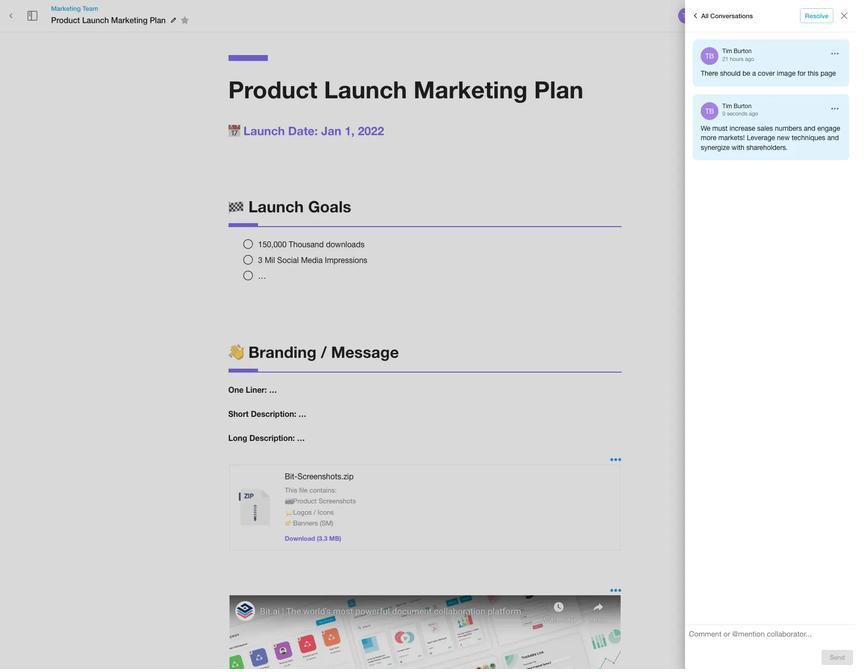 Task type: describe. For each thing, give the bounding box(es) containing it.
21
[[723, 56, 729, 62]]

a
[[753, 69, 756, 77]]

date:
[[288, 124, 318, 138]]

🏁
[[228, 197, 244, 216]]

thousand
[[289, 240, 324, 249]]

📅 launch date: jan 1, 2022
[[228, 124, 384, 138]]

tb inside button
[[683, 12, 690, 19]]

burton for be
[[734, 48, 752, 55]]

resolve button
[[801, 8, 834, 23]]

contains:
[[310, 486, 337, 494]]

numbers
[[775, 124, 803, 132]]

launch up 2022
[[324, 75, 407, 103]]

short description: …
[[228, 409, 307, 419]]

there should be a cover image for this page
[[701, 69, 837, 77]]

new
[[778, 134, 790, 142]]

team
[[83, 4, 98, 12]]

more
[[701, 134, 717, 142]]

📷product
[[285, 497, 317, 505]]

more button
[[807, 8, 838, 23]]

3
[[258, 256, 263, 265]]

launch up 150,000 on the top of page
[[249, 197, 304, 216]]

downloads
[[326, 240, 365, 249]]

mb)
[[329, 535, 341, 542]]

… down 3
[[258, 271, 266, 280]]

👋 branding / message
[[228, 343, 399, 362]]

this
[[808, 69, 819, 77]]

… for short description: …
[[299, 409, 307, 419]]

resolve
[[806, 12, 829, 19]]

for
[[798, 69, 806, 77]]

burton for increase
[[734, 103, 752, 109]]

0 horizontal spatial product
[[51, 15, 80, 25]]

1 vertical spatial plan
[[534, 75, 584, 103]]

increase
[[730, 124, 756, 132]]

tb for there
[[706, 52, 714, 60]]

(sm)
[[320, 519, 334, 527]]

be
[[743, 69, 751, 77]]

marketing inside marketing team link
[[51, 4, 81, 12]]

Comment or @mention collaborator... text field
[[689, 630, 854, 642]]

150,000 thousand downloads
[[258, 240, 365, 249]]

with
[[732, 143, 745, 151]]

ago for be
[[746, 56, 755, 62]]

/ inside this file contains: 📷product screenshots ⭐️logos / icons 👉banners (sm)
[[314, 508, 316, 516]]

this
[[285, 486, 297, 494]]

1 horizontal spatial product
[[228, 75, 318, 103]]

short
[[228, 409, 249, 419]]

techniques
[[792, 134, 826, 142]]

favorite image
[[179, 14, 191, 26]]

2 horizontal spatial marketing
[[414, 75, 528, 103]]

0
[[723, 111, 726, 117]]

1 horizontal spatial product launch marketing plan
[[228, 75, 584, 103]]

cover
[[758, 69, 775, 77]]

👋
[[228, 343, 244, 362]]

screenshots
[[319, 497, 356, 505]]

screenshots.zip
[[298, 472, 354, 481]]

150,000
[[258, 240, 287, 249]]

marketing team link
[[51, 4, 192, 13]]

⭐️logos
[[285, 508, 312, 516]]

engage
[[818, 124, 841, 132]]

liner:
[[246, 385, 267, 395]]

long
[[228, 433, 247, 443]]

branding
[[249, 343, 317, 362]]

leverage
[[747, 134, 776, 142]]

0 vertical spatial and
[[804, 124, 816, 132]]



Task type: vqa. For each thing, say whether or not it's contained in the screenshot.
Download (3.3 MB) link
yes



Task type: locate. For each thing, give the bounding box(es) containing it.
this file contains: 📷product screenshots ⭐️logos / icons 👉banners (sm)
[[285, 486, 356, 527]]

tim for should
[[723, 48, 733, 55]]

icons
[[318, 508, 334, 516]]

image
[[777, 69, 796, 77]]

page
[[821, 69, 837, 77]]

we must increase sales numbers and engage more markets! leverage new techniques and synergize with shareholders.
[[701, 124, 841, 151]]

2 vertical spatial marketing
[[414, 75, 528, 103]]

launch
[[82, 15, 109, 25], [324, 75, 407, 103], [244, 124, 285, 138], [249, 197, 304, 216]]

tb for we
[[706, 107, 714, 115]]

(3.3
[[317, 535, 328, 542]]

launch right 📅
[[244, 124, 285, 138]]

tb left 0
[[706, 107, 714, 115]]

synergize
[[701, 143, 730, 151]]

… for long description: …
[[297, 433, 305, 443]]

download (3.3 mb)
[[285, 535, 341, 542]]

0 horizontal spatial marketing
[[51, 4, 81, 12]]

1 vertical spatial tim
[[723, 103, 733, 109]]

message
[[331, 343, 399, 362]]

launch down team
[[82, 15, 109, 25]]

2 burton from the top
[[734, 103, 752, 109]]

product launch marketing plan
[[51, 15, 166, 25], [228, 75, 584, 103]]

one
[[228, 385, 244, 395]]

… up long description: …
[[299, 409, 307, 419]]

description:
[[251, 409, 296, 419], [250, 433, 295, 443]]

📅
[[228, 124, 240, 138]]

jan
[[321, 124, 342, 138]]

… for one liner: …
[[269, 385, 277, 395]]

1 vertical spatial tb
[[706, 52, 714, 60]]

more
[[815, 12, 830, 19]]

mil
[[265, 256, 275, 265]]

…
[[258, 271, 266, 280], [269, 385, 277, 395], [299, 409, 307, 419], [297, 433, 305, 443]]

description: for long
[[250, 433, 295, 443]]

🏁 launch goals
[[228, 197, 351, 216]]

ago inside tim burton 0 seconds ago
[[749, 111, 759, 117]]

bit-
[[285, 472, 298, 481]]

we
[[701, 124, 711, 132]]

0 vertical spatial plan
[[150, 15, 166, 25]]

1 vertical spatial and
[[828, 134, 839, 142]]

👉banners
[[285, 519, 318, 527]]

ago right seconds
[[749, 111, 759, 117]]

goals
[[308, 197, 351, 216]]

0 vertical spatial description:
[[251, 409, 296, 419]]

tim up 21 at the right top of page
[[723, 48, 733, 55]]

0 horizontal spatial and
[[804, 124, 816, 132]]

all
[[702, 12, 709, 19]]

download (3.3 mb) link
[[285, 535, 341, 542]]

tim burton 0 seconds ago
[[723, 103, 759, 117]]

all conversations
[[702, 12, 753, 19]]

one liner: …
[[228, 385, 277, 395]]

0 vertical spatial tb
[[683, 12, 690, 19]]

long description: …
[[228, 433, 305, 443]]

0 vertical spatial marketing
[[51, 4, 81, 12]]

tim inside the tim burton 21 hours ago
[[723, 48, 733, 55]]

file
[[299, 486, 308, 494]]

/
[[321, 343, 327, 362], [314, 508, 316, 516]]

sales
[[758, 124, 774, 132]]

0 horizontal spatial product launch marketing plan
[[51, 15, 166, 25]]

ago right 'hours'
[[746, 56, 755, 62]]

description: for short
[[251, 409, 296, 419]]

1 vertical spatial /
[[314, 508, 316, 516]]

1 burton from the top
[[734, 48, 752, 55]]

1 horizontal spatial plan
[[534, 75, 584, 103]]

1,
[[345, 124, 355, 138]]

2 vertical spatial tb
[[706, 107, 714, 115]]

… right liner:
[[269, 385, 277, 395]]

description: up long description: …
[[251, 409, 296, 419]]

ago for increase
[[749, 111, 759, 117]]

1 vertical spatial product launch marketing plan
[[228, 75, 584, 103]]

3 mil social media impressions
[[258, 256, 368, 265]]

ago
[[746, 56, 755, 62], [749, 111, 759, 117]]

tb left 21 at the right top of page
[[706, 52, 714, 60]]

and down engage
[[828, 134, 839, 142]]

social
[[277, 256, 299, 265]]

product
[[51, 15, 80, 25], [228, 75, 318, 103]]

burton
[[734, 48, 752, 55], [734, 103, 752, 109]]

hours
[[730, 56, 744, 62]]

tim up 0
[[723, 103, 733, 109]]

ago inside the tim burton 21 hours ago
[[746, 56, 755, 62]]

media
[[301, 256, 323, 265]]

0 vertical spatial /
[[321, 343, 327, 362]]

0 vertical spatial product
[[51, 15, 80, 25]]

tb left all
[[683, 12, 690, 19]]

0 vertical spatial burton
[[734, 48, 752, 55]]

shareholders.
[[747, 143, 788, 151]]

burton inside tim burton 0 seconds ago
[[734, 103, 752, 109]]

burton up 'hours'
[[734, 48, 752, 55]]

and
[[804, 124, 816, 132], [828, 134, 839, 142]]

there
[[701, 69, 719, 77]]

/ left icons at the bottom left of page
[[314, 508, 316, 516]]

must
[[713, 124, 728, 132]]

1 vertical spatial marketing
[[111, 15, 148, 25]]

/ left message
[[321, 343, 327, 362]]

and up techniques
[[804, 124, 816, 132]]

1 horizontal spatial /
[[321, 343, 327, 362]]

tb
[[683, 12, 690, 19], [706, 52, 714, 60], [706, 107, 714, 115]]

all conversations button
[[687, 8, 756, 24]]

0 vertical spatial ago
[[746, 56, 755, 62]]

conversations
[[711, 12, 753, 19]]

should
[[721, 69, 741, 77]]

burton up seconds
[[734, 103, 752, 109]]

marketing
[[51, 4, 81, 12], [111, 15, 148, 25], [414, 75, 528, 103]]

1 vertical spatial burton
[[734, 103, 752, 109]]

2 tim from the top
[[723, 103, 733, 109]]

1 tim from the top
[[723, 48, 733, 55]]

0 vertical spatial tim
[[723, 48, 733, 55]]

download
[[285, 535, 315, 542]]

1 horizontal spatial marketing
[[111, 15, 148, 25]]

tim for must
[[723, 103, 733, 109]]

description: down 'short description: …'
[[250, 433, 295, 443]]

0 horizontal spatial plan
[[150, 15, 166, 25]]

burton inside the tim burton 21 hours ago
[[734, 48, 752, 55]]

2022
[[358, 124, 384, 138]]

… up the bit-
[[297, 433, 305, 443]]

tim burton 21 hours ago
[[723, 48, 755, 62]]

1 vertical spatial product
[[228, 75, 318, 103]]

1 horizontal spatial and
[[828, 134, 839, 142]]

marketing team
[[51, 4, 98, 12]]

bit-screenshots.zip
[[285, 472, 354, 481]]

1 vertical spatial description:
[[250, 433, 295, 443]]

0 vertical spatial product launch marketing plan
[[51, 15, 166, 25]]

0 horizontal spatial /
[[314, 508, 316, 516]]

1 vertical spatial ago
[[749, 111, 759, 117]]

tim
[[723, 48, 733, 55], [723, 103, 733, 109]]

tim inside tim burton 0 seconds ago
[[723, 103, 733, 109]]

tb button
[[677, 6, 696, 25]]

seconds
[[727, 111, 748, 117]]

markets!
[[719, 134, 745, 142]]

impressions
[[325, 256, 368, 265]]



